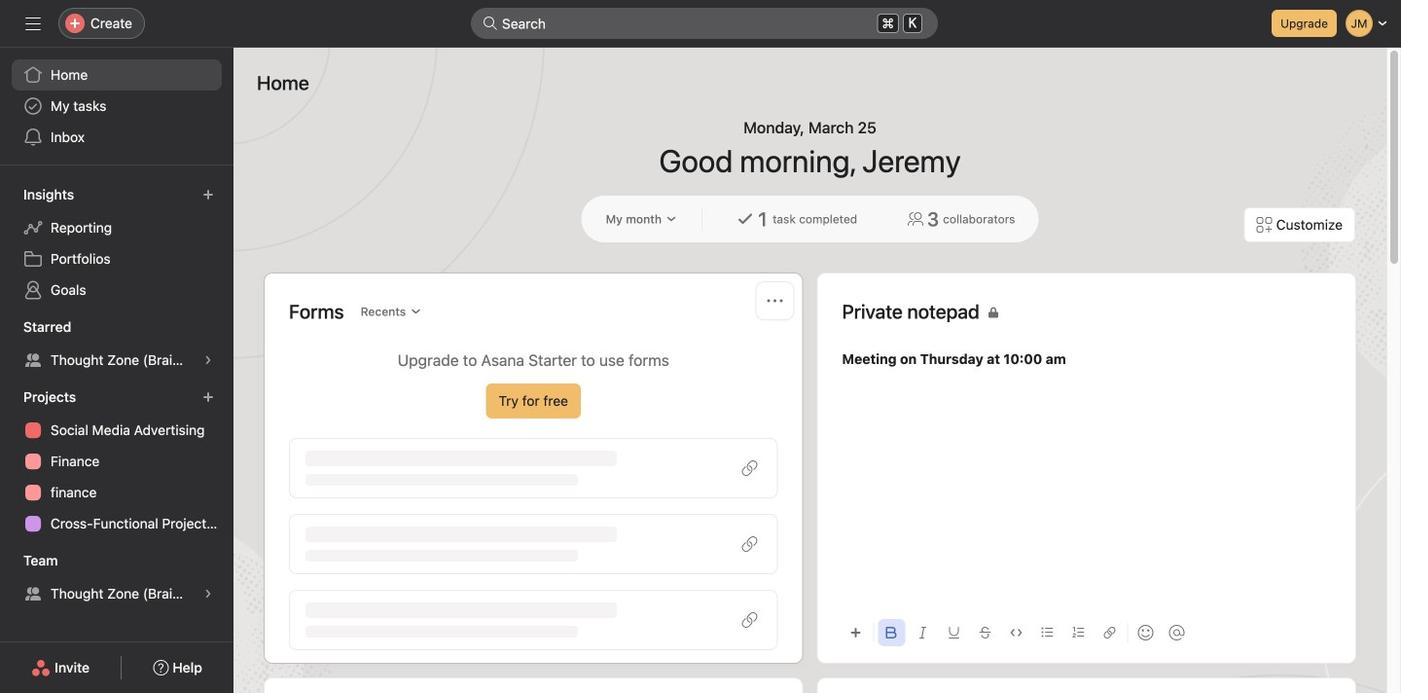 Task type: describe. For each thing, give the bounding box(es) containing it.
insert an object image
[[850, 627, 862, 639]]

new project or portfolio image
[[202, 391, 214, 403]]

strikethrough image
[[980, 627, 992, 639]]

hide sidebar image
[[25, 16, 41, 31]]

bold image
[[886, 627, 898, 639]]

see details, thought zone (brainstorm space) image
[[202, 354, 214, 366]]

numbered list image
[[1073, 627, 1085, 639]]

bulleted list image
[[1042, 627, 1054, 639]]

starred element
[[0, 310, 234, 380]]

emoji image
[[1139, 625, 1154, 641]]



Task type: vqa. For each thing, say whether or not it's contained in the screenshot.
'time period'
no



Task type: locate. For each thing, give the bounding box(es) containing it.
link image
[[1104, 627, 1116, 639]]

None field
[[471, 8, 938, 39]]

prominent image
[[483, 16, 498, 31]]

underline image
[[949, 627, 960, 639]]

new insights image
[[202, 189, 214, 201]]

projects element
[[0, 380, 234, 543]]

insights element
[[0, 177, 234, 310]]

teams element
[[0, 543, 234, 613]]

code image
[[1011, 627, 1023, 639]]

italics image
[[918, 627, 929, 639]]

global element
[[0, 48, 234, 165]]

see details, thought zone (brainstorm space) image
[[202, 588, 214, 600]]

toolbar
[[843, 610, 1332, 654]]

at mention image
[[1170, 625, 1185, 641]]

Search tasks, projects, and more text field
[[471, 8, 938, 39]]



